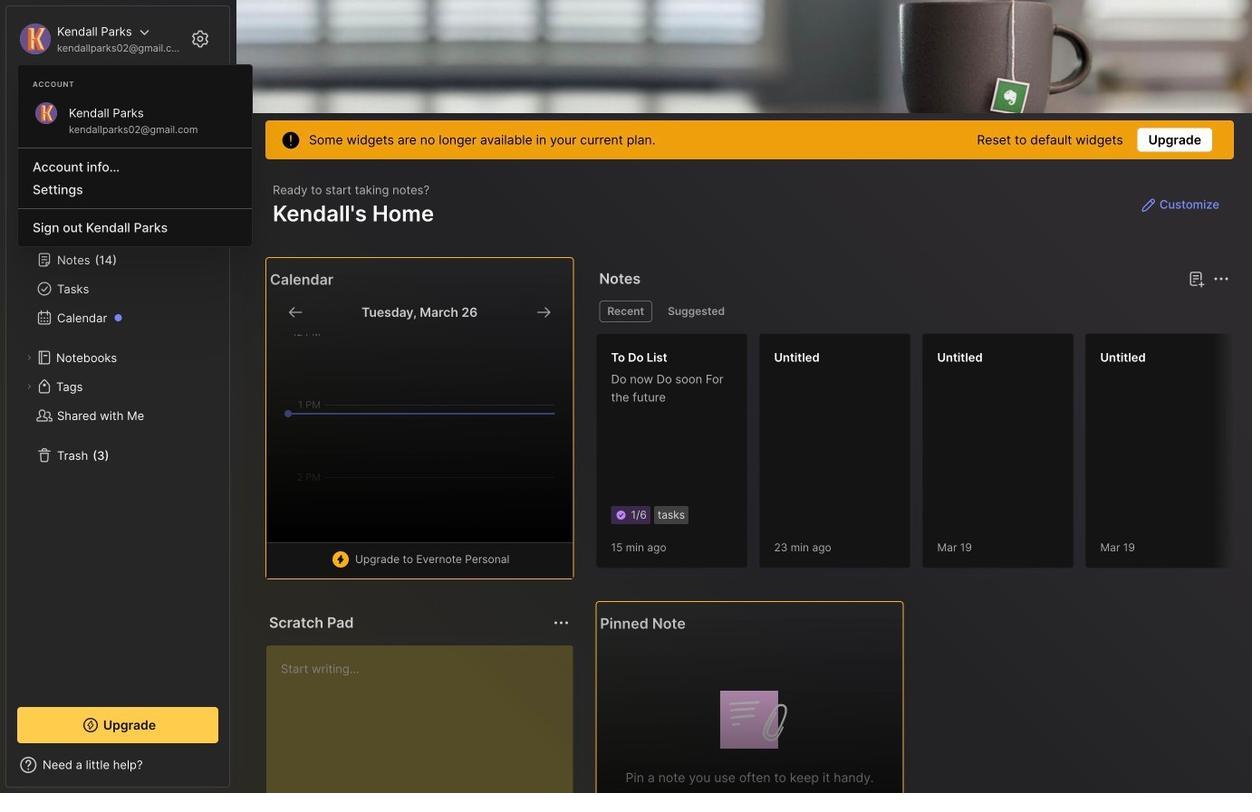 Task type: vqa. For each thing, say whether or not it's contained in the screenshot.
"by" inside CREATED BY link
no



Task type: describe. For each thing, give the bounding box(es) containing it.
Account field
[[17, 21, 185, 57]]

expand notebooks image
[[24, 353, 34, 363]]

expand tags image
[[24, 382, 34, 392]]

1 vertical spatial more actions field
[[549, 611, 574, 636]]

Start writing… text field
[[281, 646, 572, 794]]

2 tab from the left
[[660, 301, 733, 323]]

more actions image for bottom more actions field
[[550, 613, 572, 634]]

1 tab from the left
[[599, 301, 653, 323]]

click to collapse image
[[229, 760, 242, 782]]

settings image
[[189, 28, 211, 50]]

1 horizontal spatial more actions field
[[1209, 266, 1234, 292]]



Task type: locate. For each thing, give the bounding box(es) containing it.
more actions image
[[1211, 268, 1233, 290], [550, 613, 572, 634]]

Search text field
[[50, 92, 194, 110]]

0 horizontal spatial more actions image
[[550, 613, 572, 634]]

more actions image for right more actions field
[[1211, 268, 1233, 290]]

1 horizontal spatial tab
[[660, 301, 733, 323]]

0 horizontal spatial tab
[[599, 301, 653, 323]]

none search field inside main element
[[50, 90, 194, 111]]

WHAT'S NEW field
[[6, 751, 229, 780]]

tab
[[599, 301, 653, 323], [660, 301, 733, 323]]

row group
[[596, 334, 1252, 580]]

tree inside main element
[[6, 177, 229, 691]]

main element
[[0, 0, 236, 794]]

0 vertical spatial more actions image
[[1211, 268, 1233, 290]]

0 horizontal spatial more actions field
[[549, 611, 574, 636]]

dropdown list menu
[[18, 140, 252, 239]]

tab list
[[599, 301, 1227, 323]]

More actions field
[[1209, 266, 1234, 292], [549, 611, 574, 636]]

1 vertical spatial more actions image
[[550, 613, 572, 634]]

None search field
[[50, 90, 194, 111]]

1 horizontal spatial more actions image
[[1211, 268, 1233, 290]]

tree
[[6, 177, 229, 691]]

0 vertical spatial more actions field
[[1209, 266, 1234, 292]]



